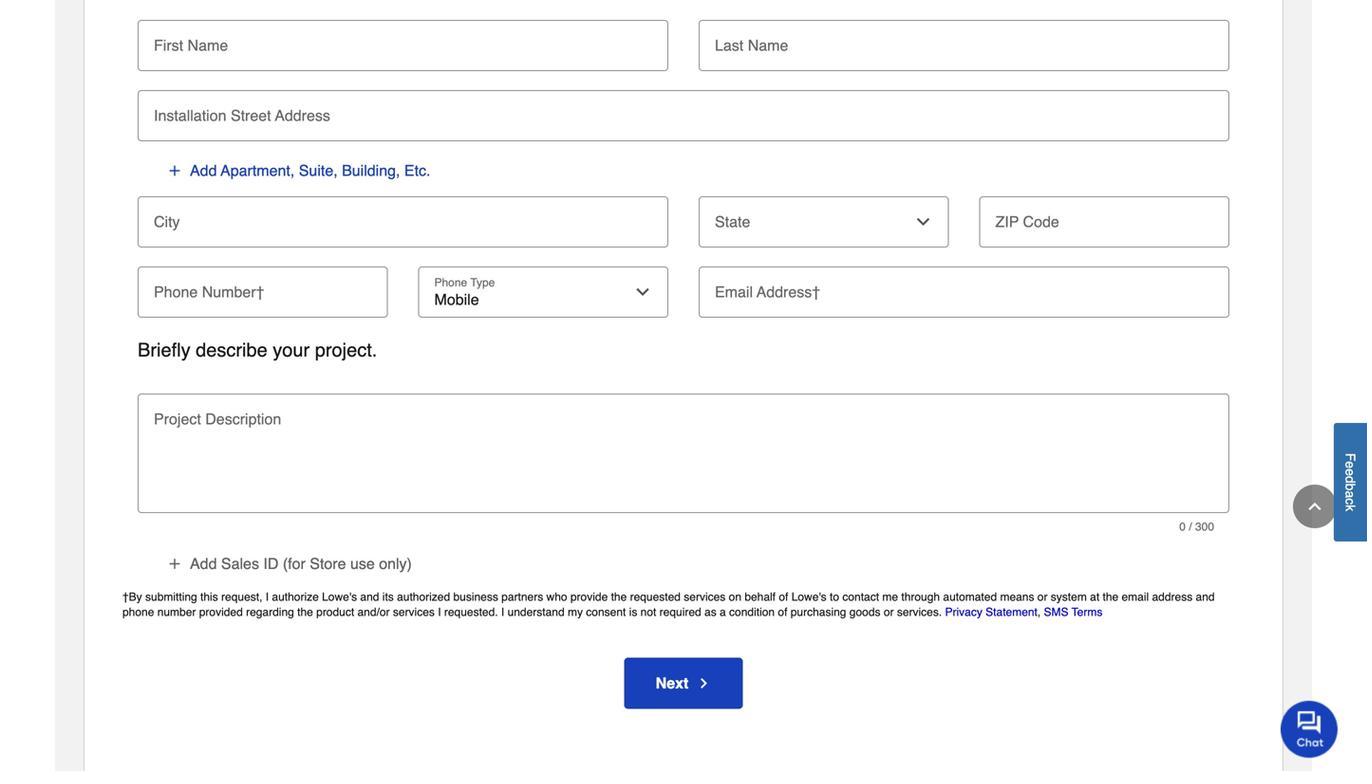 Task type: describe. For each thing, give the bounding box(es) containing it.
1 vertical spatial or
[[884, 606, 894, 619]]

requested.
[[444, 606, 498, 619]]

1 e from the top
[[1343, 462, 1358, 469]]

street
[[231, 107, 271, 124]]

and/or
[[357, 606, 390, 619]]

purchasing
[[791, 606, 846, 619]]

phone
[[122, 606, 154, 619]]

consent
[[586, 606, 626, 619]]

address
[[1152, 591, 1193, 604]]

0 horizontal spatial the
[[297, 606, 313, 619]]

privacy statement , sms terms
[[945, 606, 1103, 619]]

phone
[[154, 283, 198, 301]]

1 vertical spatial of
[[778, 606, 787, 619]]

briefly
[[138, 339, 190, 361]]

sms
[[1044, 606, 1069, 619]]

provided
[[199, 606, 243, 619]]

chat invite button image
[[1281, 701, 1339, 759]]

project description
[[154, 411, 281, 428]]

installation
[[154, 107, 226, 124]]

f e e d b a c k button
[[1334, 423, 1367, 542]]

2 and from the left
[[1196, 591, 1215, 604]]

1 and from the left
[[360, 591, 379, 604]]

privacy
[[945, 606, 983, 619]]

etc.
[[404, 162, 431, 179]]

store
[[310, 555, 346, 573]]

c
[[1343, 499, 1358, 505]]

partners
[[501, 591, 543, 604]]

required
[[660, 606, 701, 619]]

email
[[715, 283, 753, 301]]

1 horizontal spatial i
[[438, 606, 441, 619]]

not
[[641, 606, 656, 619]]

contact
[[842, 591, 879, 604]]

plus image for add sales id (for store use only)
[[167, 557, 182, 572]]

submitting
[[145, 591, 197, 604]]

2 horizontal spatial the
[[1103, 591, 1119, 604]]

Last Name text field
[[706, 20, 1222, 62]]

0 horizontal spatial i
[[266, 591, 269, 604]]

code
[[1023, 213, 1059, 231]]

building,
[[342, 162, 400, 179]]

2 e from the top
[[1343, 469, 1358, 476]]

who
[[546, 591, 567, 604]]

automated
[[943, 591, 997, 604]]

use
[[350, 555, 375, 573]]

† by submitting this request, i authorize                         lowe's and its authorized business partners who                         provide the requested services on behalf of lowe's                         to contact me through automated means or system at the                         email address and phone number provided regarding the                         product and/or services i requested. i understand my                         consent is not required as a condition of purchasing                         goods or services.
[[122, 591, 1215, 619]]

number
[[157, 606, 196, 619]]

,
[[1038, 606, 1041, 619]]

1 horizontal spatial services
[[684, 591, 726, 604]]

2 lowe's from the left
[[792, 591, 827, 604]]

goods
[[850, 606, 881, 619]]

†
[[122, 591, 129, 604]]

name for first name
[[188, 36, 228, 54]]

300
[[1195, 521, 1214, 534]]

id
[[263, 555, 279, 573]]

product
[[316, 606, 354, 619]]

installation street address
[[154, 107, 330, 124]]

scroll to top element
[[1293, 485, 1337, 529]]

at
[[1090, 591, 1100, 604]]

me
[[882, 591, 898, 604]]

address†
[[757, 283, 820, 301]]

/
[[1189, 521, 1192, 534]]

next
[[656, 675, 689, 692]]

city
[[154, 213, 180, 231]]

1 horizontal spatial or
[[1038, 591, 1048, 604]]

Installation Street Address text field
[[145, 90, 1222, 132]]

chevron right image
[[696, 676, 711, 691]]

regarding
[[246, 606, 294, 619]]

provide
[[570, 591, 608, 604]]

sales
[[221, 555, 259, 573]]

City text field
[[145, 196, 661, 238]]

business
[[453, 591, 498, 604]]

plus image for add apartment, suite, building, etc.
[[167, 163, 182, 178]]

chevron up image
[[1305, 498, 1324, 516]]

sms terms link
[[1044, 606, 1103, 619]]

add apartment, suite, building, etc.
[[190, 162, 431, 179]]

briefly describe your project.
[[138, 339, 377, 361]]

last
[[715, 36, 744, 54]]

services.
[[897, 606, 942, 619]]

behalf
[[745, 591, 776, 604]]

a inside button
[[1343, 491, 1358, 499]]



Task type: locate. For each thing, give the bounding box(es) containing it.
understand
[[508, 606, 565, 619]]

as
[[705, 606, 717, 619]]

and right address
[[1196, 591, 1215, 604]]

and
[[360, 591, 379, 604], [1196, 591, 1215, 604]]

0 horizontal spatial name
[[188, 36, 228, 54]]

services down authorized
[[393, 606, 435, 619]]

plus image inside add sales id (for store use only) 'button'
[[167, 557, 182, 572]]

Email Address† text field
[[706, 267, 1222, 308]]

1 horizontal spatial and
[[1196, 591, 1215, 604]]

add inside button
[[190, 162, 217, 179]]

request,
[[221, 591, 262, 604]]

f e e d b a c k
[[1343, 453, 1358, 512]]

a inside † by submitting this request, i authorize                         lowe's and its authorized business partners who                         provide the requested services on behalf of lowe's                         to contact me through automated means or system at the                         email address and phone number provided regarding the                         product and/or services i requested. i understand my                         consent is not required as a condition of purchasing                         goods or services.
[[720, 606, 726, 619]]

i up regarding
[[266, 591, 269, 604]]

description
[[205, 411, 281, 428]]

first name
[[154, 36, 228, 54]]

0 vertical spatial services
[[684, 591, 726, 604]]

1 vertical spatial add
[[190, 555, 217, 573]]

project
[[154, 411, 201, 428]]

add inside 'button'
[[190, 555, 217, 573]]

1 plus image from the top
[[167, 163, 182, 178]]

ZIP Code text field
[[987, 196, 1222, 238]]

first
[[154, 36, 183, 54]]

a up k
[[1343, 491, 1358, 499]]

is
[[629, 606, 637, 619]]

i
[[266, 591, 269, 604], [438, 606, 441, 619], [501, 606, 504, 619]]

privacy statement link
[[945, 606, 1038, 619]]

plus image up "submitting"
[[167, 557, 182, 572]]

condition
[[729, 606, 775, 619]]

0 horizontal spatial or
[[884, 606, 894, 619]]

add
[[190, 162, 217, 179], [190, 555, 217, 573]]

add for add sales id (for store use only)
[[190, 555, 217, 573]]

1 vertical spatial plus image
[[167, 557, 182, 572]]

add apartment, suite, building, etc. button
[[166, 160, 432, 181]]

1 horizontal spatial a
[[1343, 491, 1358, 499]]

services
[[684, 591, 726, 604], [393, 606, 435, 619]]

last name
[[715, 36, 788, 54]]

this
[[200, 591, 218, 604]]

2 horizontal spatial i
[[501, 606, 504, 619]]

and up and/or
[[360, 591, 379, 604]]

suite,
[[299, 162, 338, 179]]

authorized
[[397, 591, 450, 604]]

First Name text field
[[145, 20, 661, 62]]

its
[[382, 591, 394, 604]]

to
[[830, 591, 839, 604]]

statement
[[986, 606, 1038, 619]]

0 horizontal spatial and
[[360, 591, 379, 604]]

or
[[1038, 591, 1048, 604], [884, 606, 894, 619]]

i down authorized
[[438, 606, 441, 619]]

project.
[[315, 339, 377, 361]]

add sales id (for store use only)
[[190, 555, 412, 573]]

add sales id (for store use only) button
[[166, 554, 413, 575]]

1 horizontal spatial name
[[748, 36, 788, 54]]

zip code
[[995, 213, 1059, 231]]

the down authorize
[[297, 606, 313, 619]]

email
[[1122, 591, 1149, 604]]

number†
[[202, 283, 264, 301]]

e up d
[[1343, 462, 1358, 469]]

name right first
[[188, 36, 228, 54]]

0 vertical spatial a
[[1343, 491, 1358, 499]]

my
[[568, 606, 583, 619]]

2 plus image from the top
[[167, 557, 182, 572]]

a
[[1343, 491, 1358, 499], [720, 606, 726, 619]]

0 horizontal spatial lowe's
[[322, 591, 357, 604]]

on
[[729, 591, 742, 604]]

plus image up city on the top left of the page
[[167, 163, 182, 178]]

e up "b"
[[1343, 469, 1358, 476]]

0 vertical spatial plus image
[[167, 163, 182, 178]]

Project Description text field
[[145, 421, 1222, 504]]

the right the 'at'
[[1103, 591, 1119, 604]]

lowe's
[[322, 591, 357, 604], [792, 591, 827, 604]]

add left the apartment,
[[190, 162, 217, 179]]

name
[[188, 36, 228, 54], [748, 36, 788, 54]]

add for add apartment, suite, building, etc.
[[190, 162, 217, 179]]

your
[[273, 339, 310, 361]]

name for last name
[[748, 36, 788, 54]]

1 name from the left
[[188, 36, 228, 54]]

lowe's up purchasing
[[792, 591, 827, 604]]

system
[[1051, 591, 1087, 604]]

b
[[1343, 484, 1358, 491]]

0 vertical spatial add
[[190, 162, 217, 179]]

0 vertical spatial or
[[1038, 591, 1048, 604]]

authorize
[[272, 591, 319, 604]]

0 horizontal spatial a
[[720, 606, 726, 619]]

1 add from the top
[[190, 162, 217, 179]]

e
[[1343, 462, 1358, 469], [1343, 469, 1358, 476]]

1 vertical spatial services
[[393, 606, 435, 619]]

plus image inside add apartment, suite, building, etc. button
[[167, 163, 182, 178]]

1 horizontal spatial lowe's
[[792, 591, 827, 604]]

2 add from the top
[[190, 555, 217, 573]]

address
[[275, 107, 330, 124]]

1 lowe's from the left
[[322, 591, 357, 604]]

next button
[[624, 658, 743, 710]]

1 horizontal spatial the
[[611, 591, 627, 604]]

terms
[[1072, 606, 1103, 619]]

2 name from the left
[[748, 36, 788, 54]]

or up ,
[[1038, 591, 1048, 604]]

name right last
[[748, 36, 788, 54]]

email address†
[[715, 283, 820, 301]]

the up consent
[[611, 591, 627, 604]]

(for
[[283, 555, 306, 573]]

1 vertical spatial a
[[720, 606, 726, 619]]

0
[[1179, 521, 1186, 534]]

d
[[1343, 476, 1358, 484]]

describe
[[196, 339, 267, 361]]

only)
[[379, 555, 412, 573]]

means
[[1000, 591, 1034, 604]]

i down partners
[[501, 606, 504, 619]]

services up as
[[684, 591, 726, 604]]

of right the behalf
[[779, 591, 788, 604]]

0 vertical spatial of
[[779, 591, 788, 604]]

plus image
[[167, 163, 182, 178], [167, 557, 182, 572]]

lowe's up product
[[322, 591, 357, 604]]

0 horizontal spatial services
[[393, 606, 435, 619]]

a right as
[[720, 606, 726, 619]]

of right condition
[[778, 606, 787, 619]]

f
[[1343, 453, 1358, 462]]

k
[[1343, 505, 1358, 512]]

by
[[129, 591, 142, 604]]

zip
[[995, 213, 1019, 231]]

requested
[[630, 591, 681, 604]]

or down the me
[[884, 606, 894, 619]]

the
[[611, 591, 627, 604], [1103, 591, 1119, 604], [297, 606, 313, 619]]

add up this
[[190, 555, 217, 573]]

phone number†
[[154, 283, 264, 301]]

apartment,
[[221, 162, 295, 179]]

Phone Number† text field
[[145, 267, 380, 308]]

through
[[901, 591, 940, 604]]



Task type: vqa. For each thing, say whether or not it's contained in the screenshot.
on
yes



